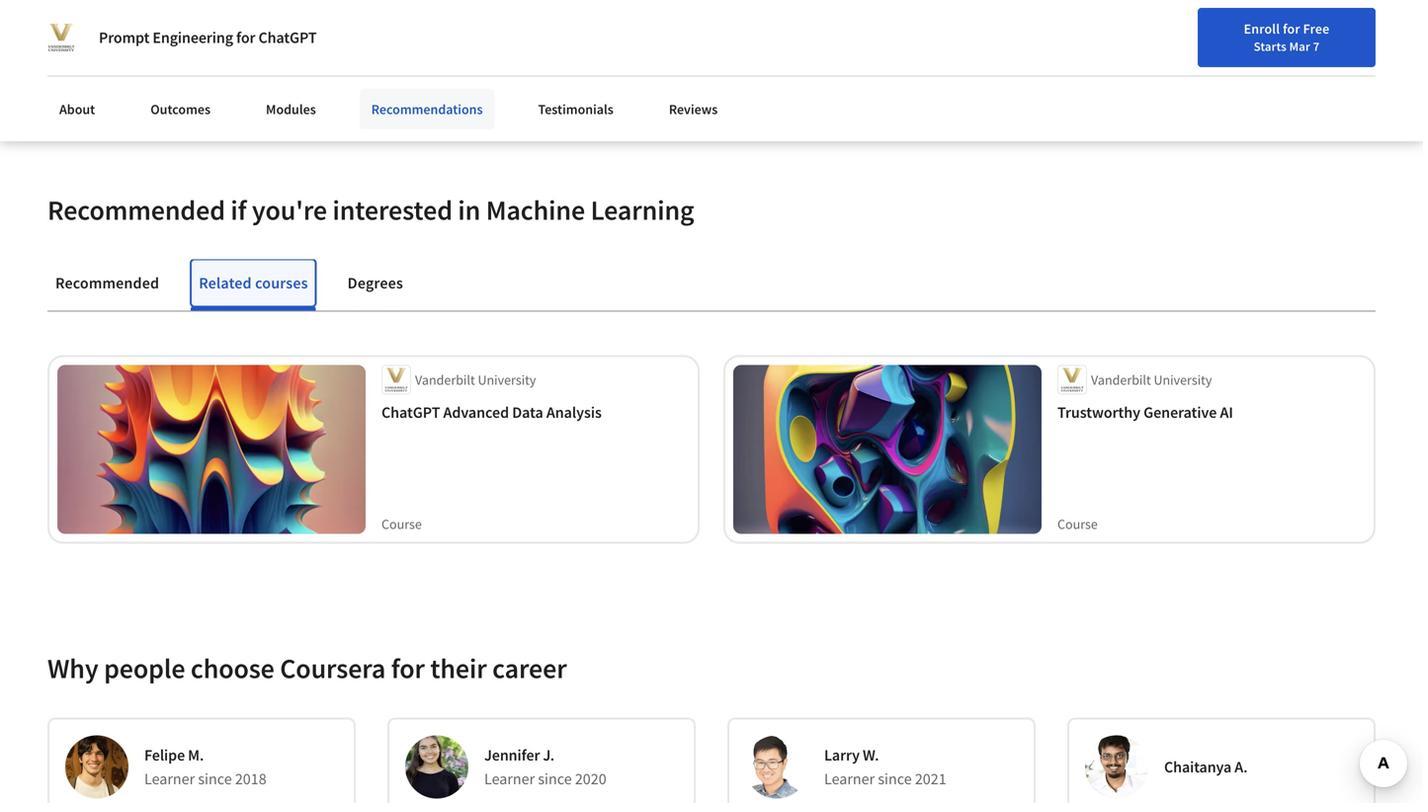 Task type: locate. For each thing, give the bounding box(es) containing it.
2018
[[235, 770, 267, 789]]

free for enroll for free starts mar 7
[[1304, 20, 1330, 38]]

course for trustworthy generative ai
[[1058, 515, 1098, 533]]

1 horizontal spatial 180
[[347, 63, 371, 82]]

vanderbilt
[[415, 371, 475, 389], [1092, 371, 1152, 389]]

0 horizontal spatial free
[[1304, 20, 1330, 38]]

for
[[32, 10, 53, 30]]

trustworthy generative ai link
[[1058, 403, 1367, 422]]

j.
[[543, 746, 555, 766]]

learning
[[591, 193, 695, 227]]

1 course from the left
[[382, 515, 422, 533]]

180 right total
[[262, 23, 286, 43]]

180
[[262, 23, 286, 43], [347, 63, 371, 82]]

courses
[[255, 273, 308, 293]]

log
[[1284, 62, 1305, 80]]

0 horizontal spatial learner
[[144, 770, 195, 789]]

individuals
[[56, 10, 132, 30]]

0 horizontal spatial vanderbilt university
[[415, 371, 536, 389]]

vanderbilt up trustworthy
[[1092, 371, 1152, 389]]

0 horizontal spatial •
[[213, 23, 218, 43]]

people
[[104, 651, 185, 686]]

180 right 'application'
[[347, 63, 371, 82]]

for up creating a prompt-based application • 180 minutes
[[236, 28, 256, 47]]

chatgpt up 'application'
[[259, 28, 317, 47]]

vanderbilt university up the trustworthy generative ai
[[1092, 371, 1213, 389]]

1 vanderbilt from the left
[[415, 371, 475, 389]]

1 vanderbilt university from the left
[[415, 371, 536, 389]]

minutes up 'application'
[[289, 23, 344, 43]]

modules link
[[254, 89, 328, 130]]

a.
[[1235, 758, 1248, 777]]

2021
[[915, 770, 947, 789]]

for
[[1284, 20, 1301, 38], [236, 28, 256, 47], [1365, 65, 1383, 83], [391, 651, 425, 686]]

1 horizontal spatial minutes
[[374, 63, 428, 82]]

jennifer j. learner since 2020
[[485, 746, 607, 789]]

minutes up "recommendations" at the left top of the page
[[374, 63, 428, 82]]

0 vertical spatial free
[[1304, 20, 1330, 38]]

university up generative
[[1154, 371, 1213, 389]]

career
[[492, 651, 567, 686]]

3 learner from the left
[[825, 770, 875, 789]]

for up mar
[[1284, 20, 1301, 38]]

free
[[1304, 20, 1330, 38], [1386, 65, 1413, 83]]

0 vertical spatial 180
[[262, 23, 286, 43]]

m.
[[188, 746, 204, 766]]

machine
[[486, 193, 585, 227]]

degrees
[[348, 273, 403, 293]]

find your new career link
[[1130, 59, 1274, 84]]

vanderbilt university
[[415, 371, 536, 389], [1092, 371, 1213, 389]]

2 horizontal spatial since
[[878, 770, 912, 789]]

since inside larry w. learner since 2021
[[878, 770, 912, 789]]

vanderbilt for chatgpt
[[415, 371, 475, 389]]

0 vertical spatial chatgpt
[[259, 28, 317, 47]]

recommendation tabs tab list
[[47, 259, 1376, 311]]

1 horizontal spatial university
[[1154, 371, 1213, 389]]

since down j.
[[538, 770, 572, 789]]

1 vertical spatial recommended
[[55, 273, 159, 293]]

0 horizontal spatial since
[[198, 770, 232, 789]]

1 horizontal spatial chatgpt
[[382, 403, 440, 422]]

based
[[208, 63, 248, 82]]

vanderbilt university for generative
[[1092, 371, 1213, 389]]

university for advanced
[[478, 371, 536, 389]]

free right join
[[1386, 65, 1413, 83]]

learner down felipe
[[144, 770, 195, 789]]

2 course from the left
[[1058, 515, 1098, 533]]

coursera image
[[24, 56, 149, 87]]

1 horizontal spatial course
[[1058, 515, 1098, 533]]

1 university from the left
[[478, 371, 536, 389]]

free for join for free
[[1386, 65, 1413, 83]]

0 horizontal spatial university
[[478, 371, 536, 389]]

about link
[[47, 89, 107, 130]]

minutes
[[289, 23, 344, 43], [374, 63, 428, 82]]

since for j.
[[538, 770, 572, 789]]

for right join
[[1365, 65, 1383, 83]]

•
[[213, 23, 218, 43], [335, 63, 339, 82]]

chaitanya a.
[[1165, 758, 1248, 777]]

for individuals
[[32, 10, 132, 30]]

learner inside jennifer j. learner since 2020
[[485, 770, 535, 789]]

learner
[[144, 770, 195, 789], [485, 770, 535, 789], [825, 770, 875, 789]]

chatgpt
[[259, 28, 317, 47], [382, 403, 440, 422]]

since
[[198, 770, 232, 789], [538, 770, 572, 789], [878, 770, 912, 789]]

recommended
[[47, 193, 225, 227], [55, 273, 159, 293]]

learner down 'larry'
[[825, 770, 875, 789]]

vanderbilt university up advanced
[[415, 371, 536, 389]]

free inside enroll for free starts mar 7
[[1304, 20, 1330, 38]]

0 horizontal spatial chatgpt
[[259, 28, 317, 47]]

vanderbilt up advanced
[[415, 371, 475, 389]]

enroll
[[1245, 20, 1281, 38]]

larry w. learner since 2021
[[825, 746, 947, 789]]

0 vertical spatial recommended
[[47, 193, 225, 227]]

2020
[[575, 770, 607, 789]]

0 horizontal spatial vanderbilt
[[415, 371, 475, 389]]

2 horizontal spatial learner
[[825, 770, 875, 789]]

chaitanya
[[1165, 758, 1232, 777]]

1
[[116, 23, 124, 43]]

course
[[382, 515, 422, 533], [1058, 515, 1098, 533]]

vanderbilt for trustworthy
[[1092, 371, 1152, 389]]

trustworthy generative ai
[[1058, 403, 1234, 422]]

since down m.
[[198, 770, 232, 789]]

1 since from the left
[[198, 770, 232, 789]]

• total 180 minutes
[[213, 23, 344, 43]]

None search field
[[282, 52, 608, 91]]

testimonials
[[538, 100, 614, 118]]

since inside jennifer j. learner since 2020
[[538, 770, 572, 789]]

1 vertical spatial minutes
[[374, 63, 428, 82]]

mar
[[1290, 39, 1311, 54]]

0 vertical spatial minutes
[[289, 23, 344, 43]]

0 horizontal spatial course
[[382, 515, 422, 533]]

2 learner from the left
[[485, 770, 535, 789]]

free up 7
[[1304, 20, 1330, 38]]

2 since from the left
[[538, 770, 572, 789]]

felipe m. learner since 2018
[[144, 746, 267, 789]]

chatgpt left advanced
[[382, 403, 440, 422]]

university up chatgpt advanced data analysis
[[478, 371, 536, 389]]

chatgpt advanced data analysis
[[382, 403, 602, 422]]

1 vertical spatial •
[[335, 63, 339, 82]]

1 horizontal spatial vanderbilt university
[[1092, 371, 1213, 389]]

prompt
[[99, 28, 150, 47]]

learner for felipe
[[144, 770, 195, 789]]

2 vanderbilt from the left
[[1092, 371, 1152, 389]]

since inside felipe m. learner since 2018
[[198, 770, 232, 789]]

0 horizontal spatial 180
[[262, 23, 286, 43]]

1 horizontal spatial learner
[[485, 770, 535, 789]]

learner inside larry w. learner since 2021
[[825, 770, 875, 789]]

1 horizontal spatial •
[[335, 63, 339, 82]]

• left total
[[213, 23, 218, 43]]

1 horizontal spatial free
[[1386, 65, 1413, 83]]

1 vertical spatial free
[[1386, 65, 1413, 83]]

learner down jennifer
[[485, 770, 535, 789]]

0 horizontal spatial minutes
[[289, 23, 344, 43]]

recommended inside button
[[55, 273, 159, 293]]

2 university from the left
[[1154, 371, 1213, 389]]

related courses button
[[191, 259, 316, 307]]

university
[[478, 371, 536, 389], [1154, 371, 1213, 389]]

7
[[1314, 39, 1320, 54]]

related
[[199, 273, 252, 293]]

enroll for free starts mar 7
[[1245, 20, 1330, 54]]

1 learner from the left
[[144, 770, 195, 789]]

since down w.
[[878, 770, 912, 789]]

• right 'application'
[[335, 63, 339, 82]]

0 vertical spatial •
[[213, 23, 218, 43]]

2 vanderbilt university from the left
[[1092, 371, 1213, 389]]

3 since from the left
[[878, 770, 912, 789]]

1 horizontal spatial since
[[538, 770, 572, 789]]

find
[[1140, 62, 1166, 80]]

learner inside felipe m. learner since 2018
[[144, 770, 195, 789]]

1 vertical spatial 180
[[347, 63, 371, 82]]

why
[[47, 651, 98, 686]]

modules
[[266, 100, 316, 118]]

1 horizontal spatial vanderbilt
[[1092, 371, 1152, 389]]



Task type: describe. For each thing, give the bounding box(es) containing it.
jennifer
[[485, 746, 540, 766]]

ai
[[1221, 403, 1234, 422]]

recommended for recommended
[[55, 273, 159, 293]]

new
[[1198, 62, 1223, 80]]

coursera
[[280, 651, 386, 686]]

in
[[1308, 62, 1319, 80]]

1 vertical spatial chatgpt
[[382, 403, 440, 422]]

learner for larry
[[825, 770, 875, 789]]

a
[[143, 63, 151, 82]]

vanderbilt university for advanced
[[415, 371, 536, 389]]

university for generative
[[1154, 371, 1213, 389]]

creating
[[84, 63, 140, 82]]

since for w.
[[878, 770, 912, 789]]

1 assignment
[[116, 23, 205, 43]]

their
[[430, 651, 487, 686]]

chatgpt advanced data analysis link
[[382, 403, 690, 422]]

prompt engineering for chatgpt
[[99, 28, 317, 47]]

career
[[1226, 62, 1264, 80]]

about
[[59, 100, 95, 118]]

creating a prompt-based application • 180 minutes
[[84, 63, 428, 82]]

log in link
[[1274, 59, 1329, 83]]

recommended button
[[47, 259, 167, 307]]

degrees button
[[340, 259, 411, 307]]

learner for jennifer
[[485, 770, 535, 789]]

trustworthy
[[1058, 403, 1141, 422]]

recommended for recommended if you're interested in machine learning
[[47, 193, 225, 227]]

interested
[[333, 193, 453, 227]]

find your new career
[[1140, 62, 1264, 80]]

join
[[1336, 65, 1363, 83]]

felipe
[[144, 746, 185, 766]]

since for m.
[[198, 770, 232, 789]]

w.
[[863, 746, 879, 766]]

total
[[226, 23, 259, 43]]

advanced
[[444, 403, 509, 422]]

related courses
[[199, 273, 308, 293]]

log in
[[1284, 62, 1319, 80]]

prompt-
[[154, 63, 208, 82]]

for left their
[[391, 651, 425, 686]]

application
[[251, 63, 327, 82]]

why people choose coursera for their career
[[47, 651, 567, 686]]

engineering
[[153, 28, 233, 47]]

recommendations
[[372, 100, 483, 118]]

recommendations link
[[360, 89, 495, 130]]

you're
[[252, 193, 327, 227]]

analysis
[[547, 403, 602, 422]]

assignment
[[127, 23, 205, 43]]

course for chatgpt advanced data analysis
[[382, 515, 422, 533]]

join for free
[[1336, 65, 1413, 83]]

for inside enroll for free starts mar 7
[[1284, 20, 1301, 38]]

if
[[231, 193, 247, 227]]

recommended if you're interested in machine learning
[[47, 193, 695, 227]]

your
[[1169, 62, 1195, 80]]

larry
[[825, 746, 860, 766]]

data
[[512, 403, 544, 422]]

generative
[[1144, 403, 1218, 422]]

join for free link
[[1331, 55, 1418, 92]]

in
[[458, 193, 481, 227]]

outcomes
[[151, 100, 211, 118]]

starts
[[1254, 39, 1287, 54]]

reviews link
[[657, 89, 730, 130]]

vanderbilt university image
[[47, 24, 75, 51]]

reviews
[[669, 100, 718, 118]]

outcomes link
[[139, 89, 223, 130]]

testimonials link
[[527, 89, 626, 130]]

choose
[[191, 651, 275, 686]]



Task type: vqa. For each thing, say whether or not it's contained in the screenshot.
individuals
yes



